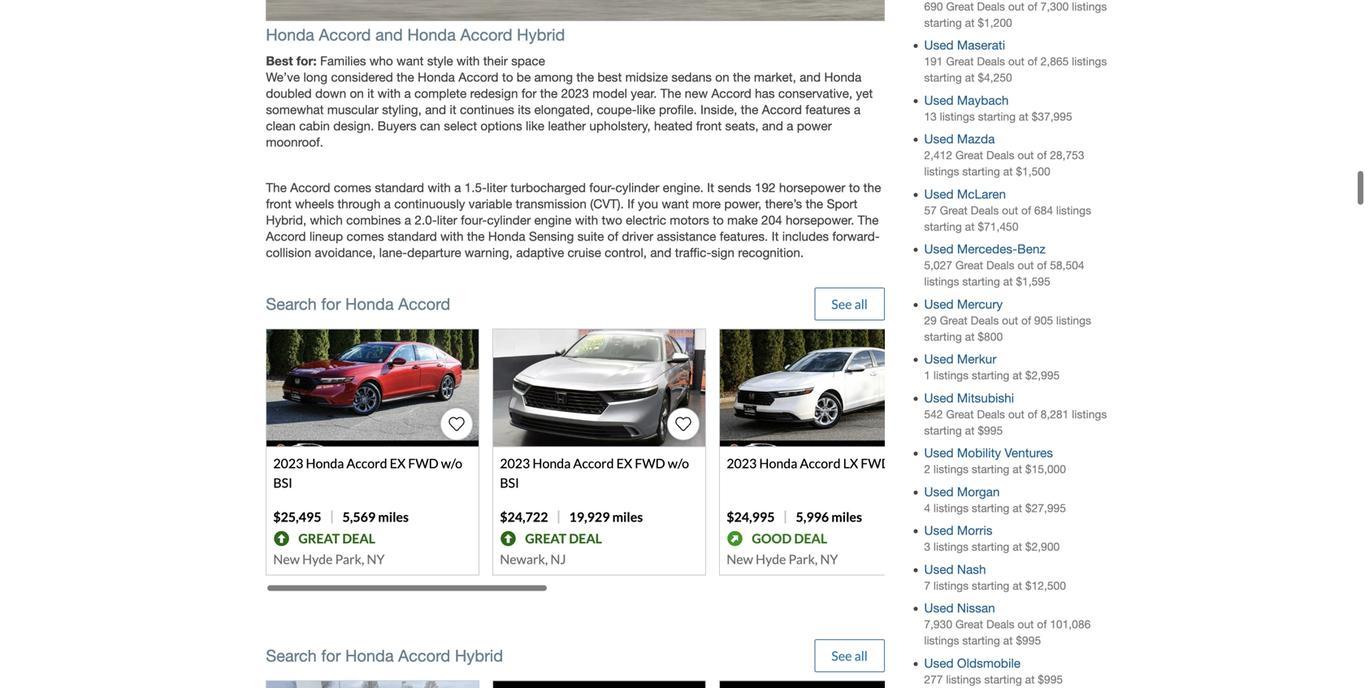 Task type: locate. For each thing, give the bounding box(es) containing it.
0 vertical spatial front
[[696, 119, 722, 133]]

1 horizontal spatial deal
[[569, 530, 602, 546]]

deals inside 29 great deals out of 905 listings starting at
[[971, 314, 999, 327]]

great inside 191 great deals out of 2,865 listings starting at
[[946, 55, 974, 68]]

0 vertical spatial on
[[715, 70, 729, 84]]

used up 2,412
[[924, 132, 954, 146]]

2 hyde from the left
[[756, 551, 786, 567]]

1 horizontal spatial cylinder
[[615, 180, 659, 195]]

starting down morris
[[972, 540, 1009, 553]]

0 horizontal spatial ex
[[390, 455, 406, 471]]

search for honda accord hybrid
[[266, 646, 503, 665]]

see all link down forward-
[[814, 288, 885, 321]]

1 horizontal spatial 2023 honda accord ex fwd w/o bsi image
[[493, 329, 705, 446]]

and up conservative,
[[800, 70, 821, 84]]

2 great from the left
[[525, 530, 566, 546]]

1 2023 honda accord ex fwd w/o bsi image from the left
[[267, 329, 479, 446]]

1 horizontal spatial front
[[696, 119, 722, 133]]

0 horizontal spatial bsi
[[273, 475, 292, 491]]

2 park, from the left
[[789, 551, 818, 567]]

2024 honda accord hybrid image
[[266, 0, 885, 21]]

mitsubishi
[[957, 391, 1014, 405]]

0 horizontal spatial new
[[273, 551, 300, 567]]

0 horizontal spatial cylinder
[[487, 213, 531, 228]]

listings right 2,865
[[1072, 55, 1107, 68]]

2 see from the top
[[831, 648, 852, 664]]

at inside used nash 7 listings starting at $12,500
[[1013, 579, 1022, 592]]

on right sedans
[[715, 70, 729, 84]]

2 ny from the left
[[820, 551, 838, 567]]

out inside 7,930 great deals out of 101,086 listings starting at
[[1018, 618, 1034, 631]]

at up mobility
[[965, 424, 975, 437]]

deal for 5,569 miles
[[342, 530, 375, 546]]

1 vertical spatial comes
[[347, 229, 384, 244]]

to up sport
[[849, 180, 860, 195]]

and up who at the left top of the page
[[375, 25, 403, 44]]

starting up mercury
[[962, 275, 1000, 288]]

the up forward-
[[863, 180, 881, 195]]

out up $71,450
[[1002, 204, 1018, 217]]

2 fwd from the left
[[635, 455, 665, 471]]

0 vertical spatial like
[[637, 102, 655, 117]]

out up $800
[[1002, 314, 1018, 327]]

miles right 19,929
[[612, 509, 643, 525]]

1 horizontal spatial 2023 honda accord ex fwd w/o bsi
[[500, 455, 689, 491]]

1 ex from the left
[[390, 455, 406, 471]]

1 vertical spatial the
[[266, 180, 287, 195]]

of inside 690 great deals out of 7,300 listings starting at
[[1028, 0, 1037, 13]]

2023 honda accord ex fwd w/o bsi for 5,569
[[273, 455, 462, 491]]

8 used from the top
[[924, 391, 954, 405]]

1 hyde from the left
[[302, 551, 333, 567]]

the
[[397, 70, 414, 84], [576, 70, 594, 84], [733, 70, 751, 84], [540, 86, 558, 101], [741, 102, 758, 117], [863, 180, 881, 195], [806, 197, 823, 211], [467, 229, 485, 244]]

great inside 5,027 great deals out of 58,504 listings starting at
[[955, 259, 983, 272]]

3 miles from the left
[[831, 509, 862, 525]]

of inside 542 great deals out of 8,281 listings starting at
[[1028, 408, 1037, 421]]

out inside 5,027 great deals out of 58,504 listings starting at
[[1018, 259, 1034, 272]]

7,930
[[924, 618, 952, 631]]

listings right 905
[[1056, 314, 1091, 327]]

1 horizontal spatial want
[[662, 197, 689, 211]]

used mobility ventures link
[[924, 446, 1053, 460]]

$1,200
[[978, 16, 1012, 29]]

the up profile.
[[660, 86, 681, 101]]

204
[[761, 213, 782, 228]]

out for mclaren
[[1002, 204, 1018, 217]]

1 horizontal spatial w/o
[[668, 455, 689, 471]]

1 vertical spatial see
[[831, 648, 852, 664]]

5,569 miles
[[342, 509, 409, 525]]

used for used nash 7 listings starting at $12,500
[[924, 562, 954, 577]]

2 see all link from the top
[[814, 639, 885, 673]]

liter up variable
[[487, 180, 507, 195]]

see all down forward-
[[831, 296, 868, 312]]

new hyde park, ny for good
[[727, 551, 838, 567]]

park, down 5,569
[[335, 551, 364, 567]]

$995 down 101,086
[[1038, 673, 1063, 686]]

of inside 7,930 great deals out of 101,086 listings starting at
[[1037, 618, 1047, 631]]

2 horizontal spatial fwd
[[861, 455, 891, 471]]

like down its at top
[[526, 119, 544, 133]]

mazda
[[957, 132, 995, 146]]

6 used from the top
[[924, 297, 954, 312]]

starting inside 29 great deals out of 905 listings starting at
[[924, 330, 962, 343]]

out inside 29 great deals out of 905 listings starting at
[[1002, 314, 1018, 327]]

ex
[[390, 455, 406, 471], [616, 455, 632, 471]]

0 horizontal spatial ny
[[367, 551, 385, 567]]

3 fwd from the left
[[861, 455, 891, 471]]

deals inside 7,930 great deals out of 101,086 listings starting at
[[986, 618, 1014, 631]]

out inside "2,412 great deals out of 28,753 listings starting at"
[[1018, 149, 1034, 162]]

$995 for used mitsubishi
[[978, 424, 1003, 437]]

families
[[320, 54, 366, 68]]

the
[[660, 86, 681, 101], [266, 180, 287, 195], [858, 213, 879, 228]]

3 deal from the left
[[794, 530, 827, 546]]

58,504
[[1050, 259, 1084, 272]]

the down horsepower
[[806, 197, 823, 211]]

deals for mercury
[[971, 314, 999, 327]]

0 horizontal spatial great
[[298, 530, 340, 546]]

listings inside used mobility ventures 2 listings starting at $15,000
[[934, 463, 969, 476]]

the up forward-
[[858, 213, 879, 228]]

1 see all link from the top
[[814, 288, 885, 321]]

of inside 5,027 great deals out of 58,504 listings starting at
[[1037, 259, 1047, 272]]

2 horizontal spatial miles
[[831, 509, 862, 525]]

new
[[273, 551, 300, 567], [727, 551, 753, 567]]

to inside best for: families who want style with their space we've long considered the honda accord to be among the best midsize sedans on the market, and honda doubled down on it with a complete redesign for the 2023 model year. the new accord has conservative, yet somewhat muscular styling, and it continues its elongated, coupe-like profile. inside, the accord features a clean cabin design. buyers can select options like leather upholstery, heated front seats, and a power moonroof.
[[502, 70, 513, 84]]

of up $1,500
[[1037, 149, 1047, 162]]

1 ny from the left
[[367, 551, 385, 567]]

0 vertical spatial see all link
[[814, 288, 885, 321]]

used inside used oldsmobile 277 listings starting at $995
[[924, 656, 954, 671]]

search for search for honda accord
[[266, 294, 317, 313]]

out
[[1008, 0, 1025, 13], [1008, 55, 1025, 68], [1018, 149, 1034, 162], [1002, 204, 1018, 217], [1018, 259, 1034, 272], [1002, 314, 1018, 327], [1008, 408, 1025, 421], [1018, 618, 1034, 631]]

at inside 29 great deals out of 905 listings starting at
[[965, 330, 975, 343]]

2 vertical spatial to
[[713, 213, 724, 228]]

2023 honda accord ex fwd w/o bsi image
[[267, 329, 479, 446], [493, 329, 705, 446]]

10 used from the top
[[924, 485, 954, 499]]

inside,
[[700, 102, 737, 117]]

used mercury
[[924, 297, 1003, 312]]

9 used from the top
[[924, 446, 954, 460]]

2 miles from the left
[[612, 509, 643, 525]]

w/o for 5,569 miles
[[441, 455, 462, 471]]

listings inside 29 great deals out of 905 listings starting at
[[1056, 314, 1091, 327]]

used inside used maybach 13 listings starting at $37,995
[[924, 93, 954, 108]]

power,
[[724, 197, 762, 211]]

used up 4
[[924, 485, 954, 499]]

1 bsi from the left
[[273, 475, 292, 491]]

2 horizontal spatial to
[[849, 180, 860, 195]]

1 new hyde park, ny from the left
[[273, 551, 385, 567]]

0 horizontal spatial the
[[266, 180, 287, 195]]

1 park, from the left
[[335, 551, 364, 567]]

5,027
[[924, 259, 952, 272]]

0 horizontal spatial new hyde park, ny
[[273, 551, 385, 567]]

$800
[[978, 330, 1003, 343]]

1 miles from the left
[[378, 509, 409, 525]]

out down 'mitsubishi'
[[1008, 408, 1025, 421]]

2 all from the top
[[854, 648, 868, 664]]

0 horizontal spatial like
[[526, 119, 544, 133]]

their
[[483, 54, 508, 68]]

of inside 29 great deals out of 905 listings starting at
[[1021, 314, 1031, 327]]

starting down 57
[[924, 220, 962, 233]]

the up styling,
[[397, 70, 414, 84]]

park, for great
[[335, 551, 364, 567]]

1 horizontal spatial the
[[660, 86, 681, 101]]

wheels
[[295, 197, 334, 211]]

1 see all from the top
[[831, 296, 868, 312]]

1 horizontal spatial ny
[[820, 551, 838, 567]]

suite
[[577, 229, 604, 244]]

$24,722
[[500, 509, 548, 525]]

search for search for honda accord hybrid
[[266, 646, 317, 665]]

2 ex from the left
[[616, 455, 632, 471]]

at inside 690 great deals out of 7,300 listings starting at
[[965, 16, 975, 29]]

great inside 29 great deals out of 905 listings starting at
[[940, 314, 968, 327]]

at inside 191 great deals out of 2,865 listings starting at
[[965, 71, 975, 84]]

used inside used nash 7 listings starting at $12,500
[[924, 562, 954, 577]]

park,
[[335, 551, 364, 567], [789, 551, 818, 567]]

2 used from the top
[[924, 93, 954, 108]]

see for search for honda accord
[[831, 296, 852, 312]]

fwd for 5,996 miles
[[861, 455, 891, 471]]

2 2023 honda accord ex fwd w/o bsi from the left
[[500, 455, 689, 491]]

$12,500
[[1025, 579, 1066, 592]]

maybach
[[957, 93, 1009, 108]]

a left 2.0-
[[404, 213, 411, 228]]

0 horizontal spatial hyde
[[302, 551, 333, 567]]

0 vertical spatial to
[[502, 70, 513, 84]]

0 horizontal spatial park,
[[335, 551, 364, 567]]

1 w/o from the left
[[441, 455, 462, 471]]

leather
[[548, 119, 586, 133]]

of up $1,595
[[1037, 259, 1047, 272]]

1 fwd from the left
[[408, 455, 439, 471]]

1 vertical spatial on
[[350, 86, 364, 101]]

used inside used merkur 1 listings starting at $2,995
[[924, 352, 954, 367]]

$995 up oldsmobile
[[1016, 634, 1041, 647]]

2 search from the top
[[266, 646, 317, 665]]

out down $12,500
[[1018, 618, 1034, 631]]

see all up 2023 honda accord hybrid sport fwd w/o bsi image
[[831, 648, 868, 664]]

14 used from the top
[[924, 656, 954, 671]]

listings down used morgan link
[[934, 502, 969, 515]]

starting inside 7,930 great deals out of 101,086 listings starting at
[[962, 634, 1000, 647]]

to down more
[[713, 213, 724, 228]]

see all link for search for honda accord hybrid
[[814, 639, 885, 673]]

0 horizontal spatial great deal
[[298, 530, 375, 546]]

0 horizontal spatial four-
[[461, 213, 487, 228]]

great inside 542 great deals out of 8,281 listings starting at
[[946, 408, 974, 421]]

1 search from the top
[[266, 294, 317, 313]]

deals inside 191 great deals out of 2,865 listings starting at
[[977, 55, 1005, 68]]

deals inside "2,412 great deals out of 28,753 listings starting at"
[[986, 149, 1014, 162]]

deals for mazda
[[986, 149, 1014, 162]]

0 horizontal spatial it
[[367, 86, 374, 101]]

2 w/o from the left
[[668, 455, 689, 471]]

listings inside 5,027 great deals out of 58,504 listings starting at
[[924, 275, 959, 288]]

listings inside 191 great deals out of 2,865 listings starting at
[[1072, 55, 1107, 68]]

1 vertical spatial like
[[526, 119, 544, 133]]

used for used mobility ventures 2 listings starting at $15,000
[[924, 446, 954, 460]]

bsi
[[273, 475, 292, 491], [500, 475, 519, 491]]

0 horizontal spatial want
[[397, 54, 424, 68]]

0 vertical spatial hybrid
[[517, 25, 565, 44]]

at inside "2,412 great deals out of 28,753 listings starting at"
[[1003, 165, 1013, 178]]

1 vertical spatial $995
[[1016, 634, 1041, 647]]

2 deal from the left
[[569, 530, 602, 546]]

honda down lane-
[[345, 294, 394, 313]]

1 horizontal spatial great
[[525, 530, 566, 546]]

at inside used mobility ventures 2 listings starting at $15,000
[[1013, 463, 1022, 476]]

1 2023 honda accord ex fwd w/o bsi from the left
[[273, 455, 462, 491]]

turbocharged
[[511, 180, 586, 195]]

used inside used morris 3 listings starting at $2,900
[[924, 523, 954, 538]]

all
[[854, 296, 868, 312], [854, 648, 868, 664]]

of left 2,865
[[1028, 55, 1037, 68]]

at left $2,900
[[1013, 540, 1022, 553]]

with
[[457, 54, 480, 68], [378, 86, 401, 101], [428, 180, 451, 195], [575, 213, 598, 228], [440, 229, 464, 244]]

be
[[517, 70, 531, 84]]

1 horizontal spatial liter
[[487, 180, 507, 195]]

1 all from the top
[[854, 296, 868, 312]]

0 horizontal spatial 2023 honda accord ex fwd w/o bsi
[[273, 455, 462, 491]]

2 horizontal spatial deal
[[794, 530, 827, 546]]

honda up warning,
[[488, 229, 525, 244]]

listings inside 690 great deals out of 7,300 listings starting at
[[1072, 0, 1107, 13]]

1 vertical spatial front
[[266, 197, 292, 211]]

1 horizontal spatial hybrid
[[517, 25, 565, 44]]

out for mercedes-
[[1018, 259, 1034, 272]]

great deal for hyde
[[298, 530, 375, 546]]

for for search for honda accord hybrid
[[321, 646, 341, 665]]

1 horizontal spatial fwd
[[635, 455, 665, 471]]

driver
[[622, 229, 653, 244]]

among
[[534, 70, 573, 84]]

w/o
[[441, 455, 462, 471], [668, 455, 689, 471]]

out up $1,500
[[1018, 149, 1034, 162]]

it up select
[[450, 102, 456, 117]]

1 vertical spatial all
[[854, 648, 868, 664]]

4 used from the top
[[924, 187, 954, 201]]

277
[[924, 673, 943, 686]]

design.
[[333, 119, 374, 133]]

the left best
[[576, 70, 594, 84]]

2 vertical spatial the
[[858, 213, 879, 228]]

cylinder down variable
[[487, 213, 531, 228]]

used inside used mobility ventures 2 listings starting at $15,000
[[924, 446, 954, 460]]

of inside the 57 great deals out of 684 listings starting at
[[1021, 204, 1031, 217]]

1 vertical spatial for
[[321, 294, 341, 313]]

2 new from the left
[[727, 551, 753, 567]]

style
[[427, 54, 453, 68]]

out for mitsubishi
[[1008, 408, 1025, 421]]

cylinder up the if
[[615, 180, 659, 195]]

park, for good
[[789, 551, 818, 567]]

engine.
[[663, 180, 704, 195]]

standard
[[375, 180, 424, 195], [388, 229, 437, 244]]

used up 7,930
[[924, 601, 954, 616]]

used up 2
[[924, 446, 954, 460]]

1 vertical spatial see all
[[831, 648, 868, 664]]

continuously
[[394, 197, 465, 211]]

12 used from the top
[[924, 562, 954, 577]]

at inside used maybach 13 listings starting at $37,995
[[1019, 110, 1028, 123]]

great inside "2,412 great deals out of 28,753 listings starting at"
[[955, 149, 983, 162]]

0 vertical spatial for
[[521, 86, 537, 101]]

0 vertical spatial $995
[[978, 424, 1003, 437]]

0 vertical spatial four-
[[589, 180, 615, 195]]

2 vertical spatial $995
[[1038, 673, 1063, 686]]

the up hybrid,
[[266, 180, 287, 195]]

want inside best for: families who want style with their space we've long considered the honda accord to be among the best midsize sedans on the market, and honda doubled down on it with a complete redesign for the 2023 model year. the new accord has conservative, yet somewhat muscular styling, and it continues its elongated, coupe-like profile. inside, the accord features a clean cabin design. buyers can select options like leather upholstery, heated front seats, and a power moonroof.
[[397, 54, 424, 68]]

1 vertical spatial search
[[266, 646, 317, 665]]

0 vertical spatial want
[[397, 54, 424, 68]]

1 horizontal spatial to
[[713, 213, 724, 228]]

$995 up 'used mobility ventures' link
[[978, 424, 1003, 437]]

7 used from the top
[[924, 352, 954, 367]]

on
[[715, 70, 729, 84], [350, 86, 364, 101]]

see all for search for honda accord hybrid
[[831, 648, 868, 664]]

used up the 5,027 at the right of the page
[[924, 242, 954, 256]]

out inside 191 great deals out of 2,865 listings starting at
[[1008, 55, 1025, 68]]

at inside used merkur 1 listings starting at $2,995
[[1013, 369, 1022, 382]]

great for mclaren
[[940, 204, 968, 217]]

starting inside 191 great deals out of 2,865 listings starting at
[[924, 71, 962, 84]]

2023 for $24,995
[[727, 455, 757, 471]]

starting down 'used mobility ventures' link
[[972, 463, 1009, 476]]

used inside the "used morgan 4 listings starting at $27,995"
[[924, 485, 954, 499]]

1 vertical spatial it
[[772, 229, 779, 244]]

$15,000
[[1025, 463, 1066, 476]]

2 horizontal spatial the
[[858, 213, 879, 228]]

used for used merkur 1 listings starting at $2,995
[[924, 352, 954, 367]]

1 new from the left
[[273, 551, 300, 567]]

ex up "5,569 miles"
[[390, 455, 406, 471]]

hyde for great deal
[[302, 551, 333, 567]]

out inside the 57 great deals out of 684 listings starting at
[[1002, 204, 1018, 217]]

2 great deal from the left
[[525, 530, 602, 546]]

for for search for honda accord
[[321, 294, 341, 313]]

1 great from the left
[[298, 530, 340, 546]]

starting down nash
[[972, 579, 1009, 592]]

great inside 7,930 great deals out of 101,086 listings starting at
[[955, 618, 983, 631]]

1 horizontal spatial like
[[637, 102, 655, 117]]

front
[[696, 119, 722, 133], [266, 197, 292, 211]]

1 vertical spatial to
[[849, 180, 860, 195]]

great deal
[[298, 530, 375, 546], [525, 530, 602, 546]]

want
[[397, 54, 424, 68], [662, 197, 689, 211]]

w/o for 19,929 miles
[[668, 455, 689, 471]]

deals inside 5,027 great deals out of 58,504 listings starting at
[[986, 259, 1014, 272]]

used for used mercury
[[924, 297, 954, 312]]

used for used mercedes-benz
[[924, 242, 954, 256]]

comes down combines
[[347, 229, 384, 244]]

great deal down 5,569
[[298, 530, 375, 546]]

$995 for used nissan
[[1016, 634, 1041, 647]]

and down 'complete'
[[425, 102, 446, 117]]

combines
[[346, 213, 401, 228]]

great
[[946, 0, 974, 13], [946, 55, 974, 68], [955, 149, 983, 162], [940, 204, 968, 217], [955, 259, 983, 272], [940, 314, 968, 327], [946, 408, 974, 421], [955, 618, 983, 631]]

2023
[[561, 86, 589, 101], [273, 455, 303, 471], [500, 455, 530, 471], [727, 455, 757, 471]]

1 see from the top
[[831, 296, 852, 312]]

2023 up elongated,
[[561, 86, 589, 101]]

2 see all from the top
[[831, 648, 868, 664]]

28,753
[[1050, 149, 1084, 162]]

want inside the accord comes standard with a 1.5-liter turbocharged four-cylinder engine. it sends 192 horsepower to the front wheels through a continuously variable transmission (cvt). if you want more power, there's the sport hybrid, which combines a 2.0-liter four-cylinder engine with two electric motors to make 204 horsepower. the accord lineup comes standard with the honda sensing suite of driver assistance features. it includes forward- collision avoidance, lane-departure warning, adaptive cruise control, and traffic-sign recognition.
[[662, 197, 689, 211]]

deals for nissan
[[986, 618, 1014, 631]]

honda up $25,495
[[306, 455, 344, 471]]

used up 1
[[924, 352, 954, 367]]

standard down 2.0-
[[388, 229, 437, 244]]

it down 204
[[772, 229, 779, 244]]

accord up their
[[460, 25, 512, 44]]

0 horizontal spatial miles
[[378, 509, 409, 525]]

on up muscular
[[350, 86, 364, 101]]

listings down used merkur link
[[934, 369, 969, 382]]

used mazda
[[924, 132, 995, 146]]

adaptive
[[516, 246, 564, 260]]

1 deal from the left
[[342, 530, 375, 546]]

out down benz
[[1018, 259, 1034, 272]]

starting down merkur
[[972, 369, 1009, 382]]

deals inside 542 great deals out of 8,281 listings starting at
[[977, 408, 1005, 421]]

1 horizontal spatial park,
[[789, 551, 818, 567]]

1 vertical spatial see all link
[[814, 639, 885, 673]]

of
[[1028, 0, 1037, 13], [1028, 55, 1037, 68], [1037, 149, 1047, 162], [1021, 204, 1031, 217], [607, 229, 618, 244], [1037, 259, 1047, 272], [1021, 314, 1031, 327], [1028, 408, 1037, 421], [1037, 618, 1047, 631]]

2023 honda accord hybrid sport fwd w/o bsi image
[[720, 681, 932, 688]]

ny for good deal
[[820, 551, 838, 567]]

great for mazda
[[955, 149, 983, 162]]

2023 inside best for: families who want style with their space we've long considered the honda accord to be among the best midsize sedans on the market, and honda doubled down on it with a complete redesign for the 2023 model year. the new accord has conservative, yet somewhat muscular styling, and it continues its elongated, coupe-like profile. inside, the accord features a clean cabin design. buyers can select options like leather upholstery, heated front seats, and a power moonroof.
[[561, 86, 589, 101]]

new hyde park, ny down 5,569
[[273, 551, 385, 567]]

out inside 542 great deals out of 8,281 listings starting at
[[1008, 408, 1025, 421]]

2023 honda accord hybrid ex-l fwd w/o bsi image
[[493, 681, 705, 688]]

1 vertical spatial it
[[450, 102, 456, 117]]

2023 honda accord ex fwd w/o bsi image for 5,569
[[267, 329, 479, 446]]

listings down 2,412
[[924, 165, 959, 178]]

1 horizontal spatial hyde
[[756, 551, 786, 567]]

includes
[[782, 229, 829, 244]]

used maybach link
[[924, 93, 1009, 108]]

fwd up 19,929 miles
[[635, 455, 665, 471]]

1 horizontal spatial miles
[[612, 509, 643, 525]]

deals down nissan
[[986, 618, 1014, 631]]

5 used from the top
[[924, 242, 954, 256]]

starting down 191
[[924, 71, 962, 84]]

at inside 7,930 great deals out of 101,086 listings starting at
[[1003, 634, 1013, 647]]

2 2023 honda accord ex fwd w/o bsi image from the left
[[493, 329, 705, 446]]

13 used from the top
[[924, 601, 954, 616]]

out inside 690 great deals out of 7,300 listings starting at
[[1008, 0, 1025, 13]]

2023 for $25,495
[[273, 455, 303, 471]]

of for used mercury
[[1021, 314, 1031, 327]]

1 great deal from the left
[[298, 530, 375, 546]]

0 vertical spatial see all
[[831, 296, 868, 312]]

0 horizontal spatial front
[[266, 197, 292, 211]]

1 horizontal spatial ex
[[616, 455, 632, 471]]

0 vertical spatial see
[[831, 296, 852, 312]]

2023 for $24,722
[[500, 455, 530, 471]]

deal for 19,929 miles
[[569, 530, 602, 546]]

0 horizontal spatial 2023 honda accord ex fwd w/o bsi image
[[267, 329, 479, 446]]

accord up inside,
[[711, 86, 751, 101]]

1 horizontal spatial bsi
[[500, 475, 519, 491]]

0 horizontal spatial hybrid
[[455, 646, 503, 665]]

muscular
[[327, 102, 379, 117]]

out up $4,250
[[1008, 55, 1025, 68]]

of inside "2,412 great deals out of 28,753 listings starting at"
[[1037, 149, 1047, 162]]

four- up (cvt).
[[589, 180, 615, 195]]

0 horizontal spatial to
[[502, 70, 513, 84]]

bsi for $24,722
[[500, 475, 519, 491]]

best for: families who want style with their space we've long considered the honda accord to be among the best midsize sedans on the market, and honda doubled down on it with a complete redesign for the 2023 model year. the new accord has conservative, yet somewhat muscular styling, and it continues its elongated, coupe-like profile. inside, the accord features a clean cabin design. buyers can select options like leather upholstery, heated front seats, and a power moonroof.
[[266, 53, 873, 149]]

great for $25,495
[[298, 530, 340, 546]]

0 horizontal spatial fwd
[[408, 455, 439, 471]]

all for search for honda accord
[[854, 296, 868, 312]]

ny down 5,996 miles
[[820, 551, 838, 567]]

2 vertical spatial for
[[321, 646, 341, 665]]

1 horizontal spatial new
[[727, 551, 753, 567]]

great inside the 57 great deals out of 684 listings starting at
[[940, 204, 968, 217]]

starting inside the 57 great deals out of 684 listings starting at
[[924, 220, 962, 233]]

0 vertical spatial search
[[266, 294, 317, 313]]

used oldsmobile 277 listings starting at $995
[[924, 656, 1063, 686]]

0 vertical spatial it
[[367, 86, 374, 101]]

honda down style
[[418, 70, 455, 84]]

192
[[755, 180, 776, 195]]

a up styling,
[[404, 86, 411, 101]]

listings inside "2,412 great deals out of 28,753 listings starting at"
[[924, 165, 959, 178]]

miles right 5,569
[[378, 509, 409, 525]]

control,
[[605, 246, 647, 260]]

3 used from the top
[[924, 132, 954, 146]]

listings right 2
[[934, 463, 969, 476]]

want down engine.
[[662, 197, 689, 211]]

cylinder
[[615, 180, 659, 195], [487, 213, 531, 228]]

1 used from the top
[[924, 38, 954, 53]]

starting inside used mobility ventures 2 listings starting at $15,000
[[972, 463, 1009, 476]]

11 used from the top
[[924, 523, 954, 538]]

1 vertical spatial want
[[662, 197, 689, 211]]

all for search for honda accord hybrid
[[854, 648, 868, 664]]

0 horizontal spatial liter
[[437, 213, 457, 228]]

hybrid
[[517, 25, 565, 44], [455, 646, 503, 665]]

2 bsi from the left
[[500, 475, 519, 491]]

used up the 542
[[924, 391, 954, 405]]

19,929
[[569, 509, 610, 525]]

deal down 5,569
[[342, 530, 375, 546]]

a left 1.5-
[[454, 180, 461, 195]]

of left 8,281
[[1028, 408, 1037, 421]]

there's
[[765, 197, 802, 211]]

0 vertical spatial all
[[854, 296, 868, 312]]

0 horizontal spatial deal
[[342, 530, 375, 546]]

at inside used morris 3 listings starting at $2,900
[[1013, 540, 1022, 553]]

great for mitsubishi
[[946, 408, 974, 421]]

used up 13
[[924, 93, 954, 108]]

starting inside used morris 3 listings starting at $2,900
[[972, 540, 1009, 553]]

0 horizontal spatial w/o
[[441, 455, 462, 471]]

of inside 191 great deals out of 2,865 listings starting at
[[1028, 55, 1037, 68]]

it down considered on the top left of page
[[367, 86, 374, 101]]

miles for 19,929 miles
[[612, 509, 643, 525]]

used up '7'
[[924, 562, 954, 577]]

profile.
[[659, 102, 697, 117]]

57 great deals out of 684 listings starting at
[[924, 204, 1091, 233]]

2 new hyde park, ny from the left
[[727, 551, 838, 567]]

of for used mazda
[[1037, 149, 1047, 162]]

deals inside the 57 great deals out of 684 listings starting at
[[971, 204, 999, 217]]

ex for 5,569 miles
[[390, 455, 406, 471]]

used morgan link
[[924, 485, 1000, 499]]

new for good deal
[[727, 551, 753, 567]]

starting down 29
[[924, 330, 962, 343]]

0 vertical spatial the
[[660, 86, 681, 101]]

2.0-
[[415, 213, 437, 228]]

new hyde park, ny for great
[[273, 551, 385, 567]]



Task type: describe. For each thing, give the bounding box(es) containing it.
make
[[727, 213, 758, 228]]

1 vertical spatial hybrid
[[455, 646, 503, 665]]

of for used nissan
[[1037, 618, 1047, 631]]

accord up 'wheels'
[[290, 180, 330, 195]]

accord up redesign
[[458, 70, 499, 84]]

clean
[[266, 119, 296, 133]]

used nash 7 listings starting at $12,500
[[924, 562, 1066, 592]]

variable
[[469, 197, 512, 211]]

13
[[924, 110, 937, 123]]

2023 honda accord ex fwd w/o bsi image for 19,929
[[493, 329, 705, 446]]

a up combines
[[384, 197, 391, 211]]

accord up 2023 honda accord hybrid touring fwd image
[[398, 646, 450, 665]]

with up continuously
[[428, 180, 451, 195]]

1 horizontal spatial four-
[[589, 180, 615, 195]]

great deal for nj
[[525, 530, 602, 546]]

1 vertical spatial four-
[[461, 213, 487, 228]]

sends
[[718, 180, 751, 195]]

accord up families
[[319, 25, 371, 44]]

1 vertical spatial cylinder
[[487, 213, 531, 228]]

used merkur link
[[924, 352, 996, 367]]

continues
[[460, 102, 514, 117]]

honda inside the accord comes standard with a 1.5-liter turbocharged four-cylinder engine. it sends 192 horsepower to the front wheels through a continuously variable transmission (cvt). if you want more power, there's the sport hybrid, which combines a 2.0-liter four-cylinder engine with two electric motors to make 204 horsepower. the accord lineup comes standard with the honda sensing suite of driver assistance features. it includes forward- collision avoidance, lane-departure warning, adaptive cruise control, and traffic-sign recognition.
[[488, 229, 525, 244]]

cruise
[[568, 246, 601, 260]]

assistance
[[657, 229, 716, 244]]

great inside 690 great deals out of 7,300 listings starting at
[[946, 0, 974, 13]]

listings inside 542 great deals out of 8,281 listings starting at
[[1072, 408, 1107, 421]]

elongated,
[[534, 102, 593, 117]]

options
[[480, 119, 522, 133]]

5,569
[[342, 509, 376, 525]]

sign
[[711, 246, 734, 260]]

newark,
[[500, 551, 548, 567]]

hybrid,
[[266, 213, 306, 228]]

and right seats,
[[762, 119, 783, 133]]

of for used mercedes-benz
[[1037, 259, 1047, 272]]

5,996
[[796, 509, 829, 525]]

somewhat
[[266, 102, 324, 117]]

great for $24,722
[[525, 530, 566, 546]]

4
[[924, 502, 930, 515]]

used mclaren link
[[924, 187, 1006, 201]]

1
[[924, 369, 930, 382]]

maserati
[[957, 38, 1005, 53]]

the up warning,
[[467, 229, 485, 244]]

and inside the accord comes standard with a 1.5-liter turbocharged four-cylinder engine. it sends 192 horsepower to the front wheels through a continuously variable transmission (cvt). if you want more power, there's the sport hybrid, which combines a 2.0-liter four-cylinder engine with two electric motors to make 204 horsepower. the accord lineup comes standard with the honda sensing suite of driver assistance features. it includes forward- collision avoidance, lane-departure warning, adaptive cruise control, and traffic-sign recognition.
[[650, 246, 671, 260]]

1.5-
[[464, 180, 487, 195]]

7
[[924, 579, 930, 592]]

listings inside used morris 3 listings starting at $2,900
[[934, 540, 969, 553]]

honda up yet
[[824, 70, 862, 84]]

deal for 5,996 miles
[[794, 530, 827, 546]]

honda up best
[[266, 25, 314, 44]]

listings inside the 57 great deals out of 684 listings starting at
[[1056, 204, 1091, 217]]

front inside best for: families who want style with their space we've long considered the honda accord to be among the best midsize sedans on the market, and honda doubled down on it with a complete redesign for the 2023 model year. the new accord has conservative, yet somewhat muscular styling, and it continues its elongated, coupe-like profile. inside, the accord features a clean cabin design. buyers can select options like leather upholstery, heated front seats, and a power moonroof.
[[696, 119, 722, 133]]

used for used mclaren
[[924, 187, 954, 201]]

used for used nissan
[[924, 601, 954, 616]]

0 vertical spatial comes
[[334, 180, 371, 195]]

(cvt).
[[590, 197, 624, 211]]

used merkur 1 listings starting at $2,995
[[924, 352, 1060, 382]]

the down among
[[540, 86, 558, 101]]

2,412
[[924, 149, 952, 162]]

collision
[[266, 246, 311, 260]]

long
[[303, 70, 327, 84]]

at inside the "used morgan 4 listings starting at $27,995"
[[1013, 502, 1022, 515]]

starting inside used nash 7 listings starting at $12,500
[[972, 579, 1009, 592]]

used for used mazda
[[924, 132, 954, 146]]

deals for maserati
[[977, 55, 1005, 68]]

accord down has
[[762, 102, 802, 117]]

fwd for 5,569 miles
[[408, 455, 439, 471]]

used for used morgan 4 listings starting at $27,995
[[924, 485, 954, 499]]

with left their
[[457, 54, 480, 68]]

used for used mitsubishi
[[924, 391, 954, 405]]

used for used maserati
[[924, 38, 954, 53]]

morgan
[[957, 485, 1000, 499]]

at inside used oldsmobile 277 listings starting at $995
[[1025, 673, 1035, 686]]

miles for 5,569 miles
[[378, 509, 409, 525]]

used mercedes-benz link
[[924, 242, 1046, 256]]

used mitsubishi
[[924, 391, 1014, 405]]

with up styling,
[[378, 86, 401, 101]]

listings inside used maybach 13 listings starting at $37,995
[[940, 110, 975, 123]]

great for nissan
[[955, 618, 983, 631]]

191
[[924, 55, 943, 68]]

0 vertical spatial liter
[[487, 180, 507, 195]]

you
[[638, 197, 658, 211]]

1 horizontal spatial it
[[450, 102, 456, 117]]

used nissan
[[924, 601, 995, 616]]

ex for 19,929 miles
[[616, 455, 632, 471]]

great for maserati
[[946, 55, 974, 68]]

$995 inside used oldsmobile 277 listings starting at $995
[[1038, 673, 1063, 686]]

styling,
[[382, 102, 422, 117]]

hyde for good deal
[[756, 551, 786, 567]]

$27,995
[[1025, 502, 1066, 515]]

accord down "departure"
[[398, 294, 450, 313]]

0 vertical spatial cylinder
[[615, 180, 659, 195]]

listings inside used nash 7 listings starting at $12,500
[[934, 579, 969, 592]]

sedans
[[671, 70, 712, 84]]

honda up 2023 honda accord hybrid touring fwd image
[[345, 646, 394, 665]]

best
[[598, 70, 622, 84]]

deals for mitsubishi
[[977, 408, 1005, 421]]

great for mercury
[[940, 314, 968, 327]]

see all for search for honda accord
[[831, 296, 868, 312]]

used mazda link
[[924, 132, 995, 146]]

690
[[924, 0, 943, 13]]

accord up 5,569
[[346, 455, 387, 471]]

miles for 5,996 miles
[[831, 509, 862, 525]]

deals for mclaren
[[971, 204, 999, 217]]

of inside the accord comes standard with a 1.5-liter turbocharged four-cylinder engine. it sends 192 horsepower to the front wheels through a continuously variable transmission (cvt). if you want more power, there's the sport hybrid, which combines a 2.0-liter four-cylinder engine with two electric motors to make 204 horsepower. the accord lineup comes standard with the honda sensing suite of driver assistance features. it includes forward- collision avoidance, lane-departure warning, adaptive cruise control, and traffic-sign recognition.
[[607, 229, 618, 244]]

out for mercury
[[1002, 314, 1018, 327]]

if
[[627, 197, 634, 211]]

of for used mclaren
[[1021, 204, 1031, 217]]

see for search for honda accord hybrid
[[831, 648, 852, 664]]

at inside 542 great deals out of 8,281 listings starting at
[[965, 424, 975, 437]]

model
[[592, 86, 627, 101]]

the left market,
[[733, 70, 751, 84]]

front inside the accord comes standard with a 1.5-liter turbocharged four-cylinder engine. it sends 192 horsepower to the front wheels through a continuously variable transmission (cvt). if you want more power, there's the sport hybrid, which combines a 2.0-liter four-cylinder engine with two electric motors to make 204 horsepower. the accord lineup comes standard with the honda sensing suite of driver assistance features. it includes forward- collision avoidance, lane-departure warning, adaptive cruise control, and traffic-sign recognition.
[[266, 197, 292, 211]]

sport
[[827, 197, 858, 211]]

29 great deals out of 905 listings starting at
[[924, 314, 1091, 343]]

2,865
[[1041, 55, 1069, 68]]

5,996 miles
[[796, 509, 862, 525]]

honda accord and honda accord hybrid
[[266, 25, 565, 44]]

2,412 great deals out of 28,753 listings starting at
[[924, 149, 1084, 178]]

listings inside 7,930 great deals out of 101,086 listings starting at
[[924, 634, 959, 647]]

$1,500
[[1016, 165, 1050, 178]]

out for maserati
[[1008, 55, 1025, 68]]

used mercedes-benz
[[924, 242, 1046, 256]]

listings inside used merkur 1 listings starting at $2,995
[[934, 369, 969, 382]]

used for used maybach 13 listings starting at $37,995
[[924, 93, 954, 108]]

starting inside "2,412 great deals out of 28,753 listings starting at"
[[962, 165, 1000, 178]]

for:
[[296, 53, 317, 68]]

used mitsubishi link
[[924, 391, 1014, 405]]

2023 honda accord lx fwd image
[[720, 329, 932, 446]]

at inside 5,027 great deals out of 58,504 listings starting at
[[1003, 275, 1013, 288]]

bsi for $25,495
[[273, 475, 292, 491]]

horsepower.
[[786, 213, 854, 228]]

down
[[315, 86, 346, 101]]

of for used mitsubishi
[[1028, 408, 1037, 421]]

used for used oldsmobile 277 listings starting at $995
[[924, 656, 954, 671]]

transmission
[[516, 197, 587, 211]]

traffic-
[[675, 246, 711, 260]]

the inside best for: families who want style with their space we've long considered the honda accord to be among the best midsize sedans on the market, and honda doubled down on it with a complete redesign for the 2023 model year. the new accord has conservative, yet somewhat muscular styling, and it continues its elongated, coupe-like profile. inside, the accord features a clean cabin design. buyers can select options like leather upholstery, heated front seats, and a power moonroof.
[[660, 86, 681, 101]]

57
[[924, 204, 937, 217]]

motors
[[670, 213, 709, 228]]

2023 honda accord ex fwd w/o bsi for 19,929
[[500, 455, 689, 491]]

merkur
[[957, 352, 996, 367]]

accord up 19,929
[[573, 455, 614, 471]]

deals for mercedes-
[[986, 259, 1014, 272]]

new for great deal
[[273, 551, 300, 567]]

midsize
[[625, 70, 668, 84]]

starting inside used oldsmobile 277 listings starting at $995
[[984, 673, 1022, 686]]

out for nissan
[[1018, 618, 1034, 631]]

recognition.
[[738, 246, 804, 260]]

used morgan 4 listings starting at $27,995
[[924, 485, 1066, 515]]

29
[[924, 314, 937, 327]]

starting inside 5,027 great deals out of 58,504 listings starting at
[[962, 275, 1000, 288]]

for inside best for: families who want style with their space we've long considered the honda accord to be among the best midsize sedans on the market, and honda doubled down on it with a complete redesign for the 2023 model year. the new accord has conservative, yet somewhat muscular styling, and it continues its elongated, coupe-like profile. inside, the accord features a clean cabin design. buyers can select options like leather upholstery, heated front seats, and a power moonroof.
[[521, 86, 537, 101]]

at inside the 57 great deals out of 684 listings starting at
[[965, 220, 975, 233]]

doubled
[[266, 86, 312, 101]]

who
[[369, 54, 393, 68]]

0 vertical spatial standard
[[375, 180, 424, 195]]

starting inside 690 great deals out of 7,300 listings starting at
[[924, 16, 962, 29]]

starting inside 542 great deals out of 8,281 listings starting at
[[924, 424, 962, 437]]

honda up $24,722
[[533, 455, 571, 471]]

a left "power"
[[787, 119, 793, 133]]

see all link for search for honda accord
[[814, 288, 885, 321]]

accord down hybrid,
[[266, 229, 306, 244]]

used mercury link
[[924, 297, 1003, 312]]

690 great deals out of 7,300 listings starting at
[[924, 0, 1107, 29]]

accord left 'lx'
[[800, 455, 841, 471]]

through
[[337, 197, 381, 211]]

1 horizontal spatial on
[[715, 70, 729, 84]]

of for used maserati
[[1028, 55, 1037, 68]]

great for mercedes-
[[955, 259, 983, 272]]

listings inside used oldsmobile 277 listings starting at $995
[[946, 673, 981, 686]]

ny for great deal
[[367, 551, 385, 567]]

deals inside 690 great deals out of 7,300 listings starting at
[[977, 0, 1005, 13]]

power
[[797, 119, 832, 133]]

lineup
[[309, 229, 343, 244]]

905
[[1034, 314, 1053, 327]]

starting inside used maybach 13 listings starting at $37,995
[[978, 110, 1016, 123]]

starting inside used merkur 1 listings starting at $2,995
[[972, 369, 1009, 382]]

a down yet
[[854, 102, 861, 117]]

heated
[[654, 119, 693, 133]]

has
[[755, 86, 775, 101]]

starting inside the "used morgan 4 listings starting at $27,995"
[[972, 502, 1009, 515]]

0 vertical spatial it
[[707, 180, 714, 195]]

542
[[924, 408, 943, 421]]

honda up $24,995
[[759, 455, 797, 471]]

complete
[[414, 86, 467, 101]]

good
[[752, 530, 792, 546]]

honda up style
[[407, 25, 456, 44]]

7,300
[[1041, 0, 1069, 13]]

with up suite
[[575, 213, 598, 228]]

2023 honda accord lx fwd
[[727, 455, 891, 471]]

used mobility ventures 2 listings starting at $15,000
[[924, 446, 1066, 476]]

1 vertical spatial liter
[[437, 213, 457, 228]]

1 vertical spatial standard
[[388, 229, 437, 244]]

newark, nj
[[500, 551, 566, 567]]

used for used morris 3 listings starting at $2,900
[[924, 523, 954, 538]]

the up seats,
[[741, 102, 758, 117]]

mercury
[[957, 297, 1003, 312]]

with up "departure"
[[440, 229, 464, 244]]

fwd for 19,929 miles
[[635, 455, 665, 471]]

2023 honda accord hybrid touring fwd image
[[267, 681, 479, 688]]

listings inside the "used morgan 4 listings starting at $27,995"
[[934, 502, 969, 515]]

yet
[[856, 86, 873, 101]]

out for mazda
[[1018, 149, 1034, 162]]

0 horizontal spatial on
[[350, 86, 364, 101]]



Task type: vqa. For each thing, say whether or not it's contained in the screenshot.


